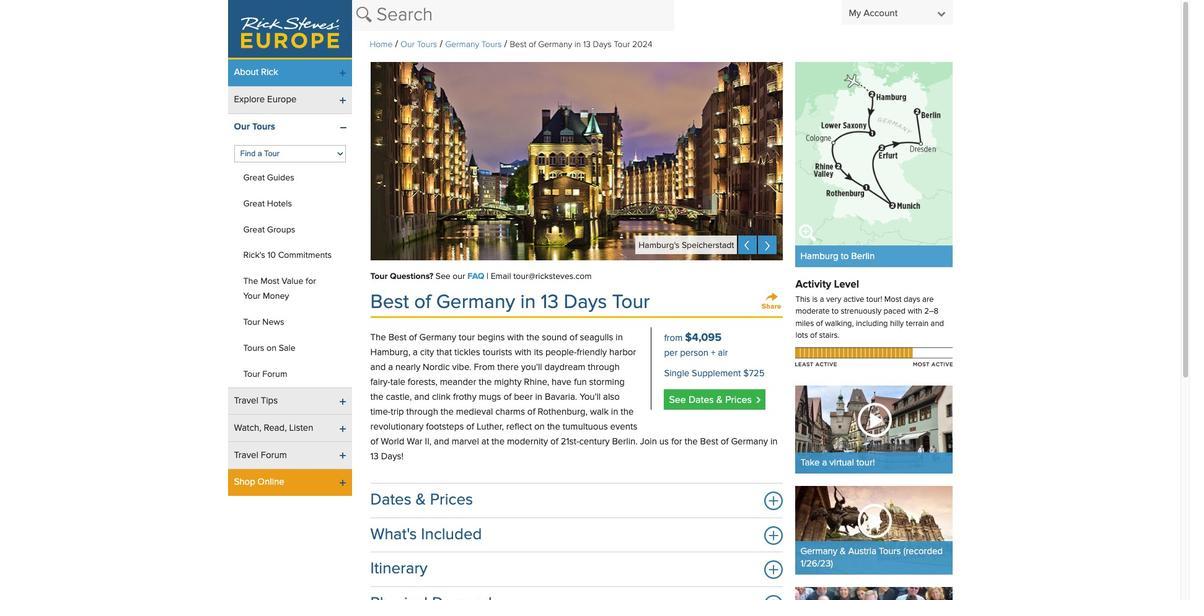 Task type: describe. For each thing, give the bounding box(es) containing it.
great for great groups
[[243, 225, 265, 234]]

berlin
[[851, 252, 875, 261]]

best inside the 'home / our tours / germany tours / best of germany in 13 days tour 2024'
[[510, 40, 526, 49]]

& for germany & austria tours (recorded 1/26/23)
[[840, 547, 846, 556]]

our
[[453, 272, 465, 281]]

castle,
[[386, 392, 412, 401]]

the right the at
[[492, 437, 505, 446]]

a left city
[[413, 348, 418, 357]]

what's included
[[370, 527, 482, 543]]

the up footsteps
[[441, 407, 454, 416]]

1 horizontal spatial to
[[841, 252, 849, 261]]

activity level this is a very active tour! most days are moderate to strenuously paced with 2–8 miles of walking, including hilly terrain and lots of stairs.
[[796, 279, 944, 340]]

(recorded
[[903, 547, 943, 556]]

of down the beer
[[527, 407, 535, 416]]

luther,
[[477, 422, 504, 431]]

included
[[421, 527, 482, 543]]

1 vertical spatial days
[[564, 292, 607, 312]]

2–8
[[924, 308, 939, 316]]

the right us
[[685, 437, 698, 446]]

read,
[[264, 423, 287, 433]]

watch,
[[234, 423, 261, 433]]

1 vertical spatial prices
[[430, 492, 473, 509]]

travel forum
[[234, 450, 287, 460]]

best of germany in 13 days tour
[[370, 292, 650, 312]]

0 vertical spatial see
[[436, 272, 450, 281]]

forum for tour forum
[[262, 370, 287, 379]]

best down questions? at the top left of page
[[370, 292, 409, 312]]

reflect
[[506, 422, 532, 431]]

faq link
[[468, 272, 484, 281]]

fun
[[574, 377, 587, 387]]

and up "fairy-"
[[370, 362, 386, 372]]

germany inside germany & austria tours (recorded 1/26/23)
[[801, 547, 838, 556]]

from
[[474, 362, 495, 372]]

paced
[[884, 308, 906, 316]]

at
[[482, 437, 489, 446]]

listen
[[289, 423, 313, 433]]

there
[[497, 362, 519, 372]]

join
[[640, 437, 657, 446]]

travel tips
[[234, 396, 278, 405]]

in inside the 'home / our tours / germany tours / best of germany in 13 days tour 2024'
[[575, 40, 581, 49]]

of inside the 'home / our tours / germany tours / best of germany in 13 days tour 2024'
[[529, 40, 536, 49]]

rick
[[261, 68, 278, 77]]

lots
[[796, 332, 808, 340]]

is
[[812, 295, 818, 303]]

account
[[864, 9, 898, 18]]

of left world at left bottom
[[370, 437, 378, 446]]

10
[[267, 251, 276, 260]]

1 vertical spatial with
[[507, 333, 524, 342]]

groups
[[267, 225, 295, 234]]

to inside activity level this is a very active tour! most days are moderate to strenuously paced with 2–8 miles of walking, including hilly terrain and lots of stairs.
[[832, 308, 839, 316]]

of right sound
[[570, 333, 578, 342]]

and down the forests,
[[414, 392, 430, 401]]

rothenburg,
[[538, 407, 588, 416]]

nordic
[[423, 362, 450, 372]]

per person + air
[[664, 348, 728, 357]]

the up 'events'
[[621, 407, 634, 416]]

clink
[[432, 392, 451, 401]]

of down see dates & prices link
[[721, 437, 729, 446]]

& for dates & prices
[[416, 492, 426, 509]]

time-
[[370, 407, 391, 416]]

tours down search the rick steves website text field in the top of the page
[[482, 40, 502, 49]]

days
[[904, 295, 920, 303]]

the down the from
[[479, 377, 492, 387]]

terrain
[[906, 320, 929, 328]]

1 horizontal spatial &
[[716, 395, 723, 405]]

hamburg,
[[370, 348, 410, 357]]

the most value for your money link
[[228, 269, 352, 309]]

my
[[849, 9, 861, 18]]

tour for tour news
[[243, 318, 260, 327]]

tour forum
[[243, 370, 287, 379]]

great hotels link
[[228, 191, 352, 217]]

1 horizontal spatial dates
[[689, 395, 714, 405]]

daydream
[[545, 362, 585, 372]]

of right lots
[[810, 332, 817, 340]]

the for the best of germany tour begins with the sound of seagulls in hamburg, a city that tickles tourists with its people-friendly harbor and a nearly nordic vibe. from there you'll daydream through fairy-tale forests, meander the mighty rhine, have fun storming the castle, and clink frothy mugs of beer in bavaria. you'll also time-trip through the medieval charms of rothenburg, walk in the revolutionary footsteps of luther, reflect on the tumultuous events of world war ii, and marvel at the modernity of 21st-century berlin. join us for the best of germany in 13 days!
[[370, 333, 386, 342]]

tours inside our tours link
[[252, 122, 275, 131]]

the down rothenburg,
[[547, 422, 560, 431]]

war
[[407, 437, 423, 446]]

of up hamburg,
[[409, 333, 417, 342]]

0 horizontal spatial our tours link
[[228, 114, 352, 140]]

take a virtual tour!
[[801, 458, 875, 468]]

supplement $725
[[692, 369, 765, 378]]

tour news link
[[228, 309, 352, 335]]

including
[[856, 320, 888, 328]]

people-
[[546, 348, 577, 357]]

meander
[[440, 377, 476, 387]]

hamburg's
[[639, 241, 680, 250]]

hamburg to berlin
[[801, 252, 875, 261]]

speicherstadt district, hamburg, germany image
[[370, 62, 783, 260]]

that
[[437, 348, 452, 357]]

explore europe
[[234, 95, 297, 104]]

from $4,095 per person + air
[[664, 332, 728, 357]]

rick's 10 commitments
[[243, 251, 332, 260]]

active
[[843, 295, 864, 303]]

germany & austria tours (recorded 1/26/23) link
[[796, 486, 953, 575]]

germany & austria tours (recorded 1/26/23)
[[801, 547, 943, 568]]

ii,
[[425, 437, 432, 446]]

about rick link
[[228, 60, 352, 86]]

shop
[[234, 477, 255, 487]]

13 inside the best of germany tour begins with the sound of seagulls in hamburg, a city that tickles tourists with its people-friendly harbor and a nearly nordic vibe. from there you'll daydream through fairy-tale forests, meander the mighty rhine, have fun storming the castle, and clink frothy mugs of beer in bavaria. you'll also time-trip through the medieval charms of rothenburg, walk in the revolutionary footsteps of luther, reflect on the tumultuous events of world war ii, and marvel at the modernity of 21st-century berlin. join us for the best of germany in 13 days!
[[370, 452, 379, 461]]

great for great guides
[[243, 174, 265, 182]]

storming
[[589, 377, 625, 387]]

best up hamburg,
[[388, 333, 407, 342]]

modernity
[[507, 437, 548, 446]]

most inside activity level this is a very active tour! most days are moderate to strenuously paced with 2–8 miles of walking, including hilly terrain and lots of stairs.
[[884, 295, 902, 303]]

2 / from the left
[[440, 40, 443, 50]]

of down the mighty
[[504, 392, 512, 401]]

shop online
[[234, 477, 284, 487]]

marvel
[[452, 437, 479, 446]]

tours on sale link
[[228, 335, 352, 361]]

tours right home
[[417, 40, 437, 49]]

Search the Rick Steves website text field
[[352, 0, 674, 31]]

lustgarten and berlin cathedral, germany image
[[796, 486, 953, 575]]

about
[[234, 68, 259, 77]]

tour questions? see our faq | email tour@ricksteves.com
[[370, 272, 592, 281]]

tour inside the 'home / our tours / germany tours / best of germany in 13 days tour 2024'
[[614, 40, 630, 49]]

navigation containing /
[[228, 0, 953, 496]]

of left 21st-
[[550, 437, 558, 446]]

0 horizontal spatial our
[[234, 122, 250, 131]]

watch, read, listen
[[234, 423, 313, 433]]

seagulls
[[580, 333, 613, 342]]

see dates & prices
[[669, 395, 752, 405]]

stairs.
[[819, 332, 840, 340]]

tour up seagulls
[[612, 292, 650, 312]]

beer
[[514, 392, 533, 401]]

questions?
[[390, 272, 433, 281]]

commitments
[[278, 251, 332, 260]]

tour for tour questions? see our faq | email tour@ricksteves.com
[[370, 272, 388, 281]]

virtual
[[830, 458, 854, 468]]

best down the see dates & prices at the right of the page
[[700, 437, 718, 446]]

city
[[420, 348, 434, 357]]

very
[[826, 295, 841, 303]]

germany tours link
[[445, 40, 502, 49]]

walking,
[[825, 320, 854, 328]]



Task type: locate. For each thing, give the bounding box(es) containing it.
0 vertical spatial forum
[[262, 370, 287, 379]]

of down medieval
[[466, 422, 474, 431]]

3 / from the left
[[504, 40, 507, 50]]

from
[[664, 333, 683, 343]]

days left the 2024
[[593, 40, 612, 49]]

chevron down black image
[[937, 8, 946, 18]]

1 vertical spatial dates
[[370, 492, 411, 509]]

century
[[579, 437, 610, 446]]

travel left tips
[[234, 396, 258, 405]]

0 horizontal spatial dates
[[370, 492, 411, 509]]

0 vertical spatial dates
[[689, 395, 714, 405]]

tour up the travel tips
[[243, 370, 260, 379]]

great
[[243, 174, 265, 182], [243, 200, 265, 208], [243, 225, 265, 234]]

and down 2–8 at the bottom right of page
[[931, 320, 944, 328]]

1 vertical spatial through
[[406, 407, 438, 416]]

tour left questions? at the top left of page
[[370, 272, 388, 281]]

0 vertical spatial our tours link
[[401, 40, 437, 49]]

great for great hotels
[[243, 200, 265, 208]]

1 vertical spatial most
[[884, 295, 902, 303]]

0 horizontal spatial the
[[243, 277, 258, 286]]

tour! up "strenuously"
[[866, 295, 882, 303]]

tale
[[390, 377, 405, 387]]

0 horizontal spatial on
[[267, 344, 276, 353]]

a down hamburg,
[[388, 362, 393, 372]]

prices down supplement $725
[[725, 395, 752, 405]]

great up rick's
[[243, 225, 265, 234]]

hamburg to berlin link
[[796, 62, 953, 267]]

0 horizontal spatial &
[[416, 492, 426, 509]]

& inside germany & austria tours (recorded 1/26/23)
[[840, 547, 846, 556]]

forum
[[262, 370, 287, 379], [261, 450, 287, 460]]

days up seagulls
[[564, 292, 607, 312]]

a right take
[[822, 458, 827, 468]]

what's
[[370, 527, 417, 543]]

travel inside "link"
[[234, 396, 258, 405]]

europe
[[267, 95, 297, 104]]

hilly
[[890, 320, 904, 328]]

0 horizontal spatial see
[[436, 272, 450, 281]]

level
[[834, 279, 859, 290]]

great groups link
[[228, 217, 352, 243]]

0 vertical spatial prices
[[725, 395, 752, 405]]

email
[[491, 272, 511, 281]]

our tours link right home
[[401, 40, 437, 49]]

2 vertical spatial with
[[515, 348, 532, 357]]

world
[[381, 437, 404, 446]]

single supplement $725
[[664, 369, 765, 378]]

1 horizontal spatial on
[[534, 422, 545, 431]]

dates down single supplement $725
[[689, 395, 714, 405]]

value
[[282, 277, 303, 286]]

our inside the 'home / our tours / germany tours / best of germany in 13 days tour 2024'
[[401, 40, 415, 49]]

to left the berlin
[[841, 252, 849, 261]]

0 vertical spatial our
[[401, 40, 415, 49]]

to
[[841, 252, 849, 261], [832, 308, 839, 316]]

tours down explore europe on the top
[[252, 122, 275, 131]]

our down explore
[[234, 122, 250, 131]]

2 horizontal spatial /
[[504, 40, 507, 50]]

0 vertical spatial days
[[593, 40, 612, 49]]

for inside the most value for your money
[[306, 277, 316, 286]]

tickles
[[454, 348, 480, 357]]

fairy-
[[370, 377, 390, 387]]

of down search the rick steves website text field in the top of the page
[[529, 40, 536, 49]]

0 horizontal spatial 13
[[370, 452, 379, 461]]

1 horizontal spatial through
[[588, 362, 620, 372]]

harbor
[[609, 348, 636, 357]]

tour for tour forum
[[243, 370, 260, 379]]

watch, read, listen link
[[228, 415, 352, 441]]

our right home 'link'
[[401, 40, 415, 49]]

1 horizontal spatial prices
[[725, 395, 752, 405]]

days inside the 'home / our tours / germany tours / best of germany in 13 days tour 2024'
[[593, 40, 612, 49]]

tours inside germany & austria tours (recorded 1/26/23)
[[879, 547, 901, 556]]

tour
[[614, 40, 630, 49], [370, 272, 388, 281], [612, 292, 650, 312], [243, 318, 260, 327], [243, 370, 260, 379]]

most up "paced"
[[884, 295, 902, 303]]

13 left the 2024
[[583, 40, 591, 49]]

forum down watch, read, listen on the left bottom
[[261, 450, 287, 460]]

1 horizontal spatial the
[[370, 333, 386, 342]]

/ left germany tours link
[[440, 40, 443, 50]]

0 vertical spatial through
[[588, 362, 620, 372]]

tours on sale
[[243, 344, 296, 353]]

medieval
[[456, 407, 493, 416]]

0 vertical spatial tour!
[[866, 295, 882, 303]]

travel forum link
[[228, 442, 352, 469]]

revolutionary
[[370, 422, 424, 431]]

2 horizontal spatial &
[[840, 547, 846, 556]]

miles
[[796, 320, 814, 328]]

my account link
[[842, 0, 953, 25]]

of down moderate
[[816, 320, 823, 328]]

dates up what's
[[370, 492, 411, 509]]

online
[[258, 477, 284, 487]]

tour@ricksteves.com
[[513, 272, 592, 281]]

0 vertical spatial most
[[260, 277, 279, 286]]

in
[[575, 40, 581, 49], [520, 292, 536, 312], [616, 333, 623, 342], [535, 392, 543, 401], [611, 407, 618, 416], [771, 437, 778, 446]]

through up the storming at the bottom
[[588, 362, 620, 372]]

vibe.
[[452, 362, 472, 372]]

through down clink
[[406, 407, 438, 416]]

tour left the 2024
[[614, 40, 630, 49]]

navigation
[[228, 0, 953, 496]]

with up terrain
[[908, 308, 922, 316]]

13 down tour@ricksteves.com
[[541, 292, 559, 312]]

rick steves' europe image
[[228, 0, 352, 58]]

on up modernity
[[534, 422, 545, 431]]

your
[[243, 292, 261, 301]]

tour! inside activity level this is a very active tour! most days are moderate to strenuously paced with 2–8 miles of walking, including hilly terrain and lots of stairs.
[[866, 295, 882, 303]]

activity
[[796, 279, 831, 290]]

tours down tour news
[[243, 344, 264, 353]]

2 vertical spatial &
[[840, 547, 846, 556]]

forum for travel forum
[[261, 450, 287, 460]]

|
[[487, 272, 489, 281]]

0 vertical spatial travel
[[234, 396, 258, 405]]

0 vertical spatial on
[[267, 344, 276, 353]]

travel down watch,
[[234, 450, 258, 460]]

a inside activity level this is a very active tour! most days are moderate to strenuously paced with 2–8 miles of walking, including hilly terrain and lots of stairs.
[[820, 295, 824, 303]]

home / our tours / germany tours / best of germany in 13 days tour 2024
[[370, 40, 652, 50]]

most up 'money'
[[260, 277, 279, 286]]

tours right austria
[[879, 547, 901, 556]]

travel for travel tips
[[234, 396, 258, 405]]

the up your
[[243, 277, 258, 286]]

nearly
[[395, 362, 420, 372]]

our tours
[[234, 122, 275, 131]]

dates & prices
[[370, 492, 473, 509]]

1 vertical spatial &
[[416, 492, 426, 509]]

1 horizontal spatial see
[[669, 395, 686, 405]]

0 vertical spatial for
[[306, 277, 316, 286]]

1 vertical spatial to
[[832, 308, 839, 316]]

explore
[[234, 95, 265, 104]]

/ down search the rick steves website text field in the top of the page
[[504, 40, 507, 50]]

strenuously
[[841, 308, 882, 316]]

charms
[[495, 407, 525, 416]]

with up tourists
[[507, 333, 524, 342]]

the up hamburg,
[[370, 333, 386, 342]]

0 vertical spatial &
[[716, 395, 723, 405]]

to down very
[[832, 308, 839, 316]]

you'll
[[580, 392, 601, 401]]

tour left news at the bottom left
[[243, 318, 260, 327]]

1 vertical spatial 13
[[541, 292, 559, 312]]

most
[[260, 277, 279, 286], [884, 295, 902, 303]]

the down "fairy-"
[[370, 392, 384, 401]]

0 vertical spatial great
[[243, 174, 265, 182]]

1 vertical spatial our tours link
[[228, 114, 352, 140]]

/ right home 'link'
[[395, 40, 398, 50]]

3 great from the top
[[243, 225, 265, 234]]

of down questions? at the top left of page
[[414, 292, 431, 312]]

for inside the best of germany tour begins with the sound of seagulls in hamburg, a city that tickles tourists with its people-friendly harbor and a nearly nordic vibe. from there you'll daydream through fairy-tale forests, meander the mighty rhine, have fun storming the castle, and clink frothy mugs of beer in bavaria. you'll also time-trip through the medieval charms of rothenburg, walk in the revolutionary footsteps of luther, reflect on the tumultuous events of world war ii, and marvel at the modernity of 21st-century berlin. join us for the best of germany in 13 days!
[[671, 437, 682, 446]]

1 vertical spatial for
[[671, 437, 682, 446]]

0 vertical spatial with
[[908, 308, 922, 316]]

about rick
[[234, 68, 278, 77]]

0 vertical spatial the
[[243, 277, 258, 286]]

the inside the best of germany tour begins with the sound of seagulls in hamburg, a city that tickles tourists with its people-friendly harbor and a nearly nordic vibe. from there you'll daydream through fairy-tale forests, meander the mighty rhine, have fun storming the castle, and clink frothy mugs of beer in bavaria. you'll also time-trip through the medieval charms of rothenburg, walk in the revolutionary footsteps of luther, reflect on the tumultuous events of world war ii, and marvel at the modernity of 21st-century berlin. join us for the best of germany in 13 days!
[[370, 333, 386, 342]]

1 horizontal spatial most
[[884, 295, 902, 303]]

1 vertical spatial on
[[534, 422, 545, 431]]

the up its
[[526, 333, 540, 342]]

travel for travel forum
[[234, 450, 258, 460]]

our tours link down explore europe link
[[228, 114, 352, 140]]

1 vertical spatial tour!
[[857, 458, 875, 468]]

tours inside tours on sale link
[[243, 344, 264, 353]]

most inside the most value for your money
[[260, 277, 279, 286]]

1 horizontal spatial /
[[440, 40, 443, 50]]

the
[[526, 333, 540, 342], [479, 377, 492, 387], [370, 392, 384, 401], [441, 407, 454, 416], [621, 407, 634, 416], [547, 422, 560, 431], [492, 437, 505, 446], [685, 437, 698, 446]]

home
[[370, 40, 393, 49]]

hotels
[[267, 200, 292, 208]]

see down single
[[669, 395, 686, 405]]

13 left days!
[[370, 452, 379, 461]]

1 travel from the top
[[234, 396, 258, 405]]

also
[[603, 392, 620, 401]]

0 horizontal spatial to
[[832, 308, 839, 316]]

on inside the best of germany tour begins with the sound of seagulls in hamburg, a city that tickles tourists with its people-friendly harbor and a nearly nordic vibe. from there you'll daydream through fairy-tale forests, meander the mighty rhine, have fun storming the castle, and clink frothy mugs of beer in bavaria. you'll also time-trip through the medieval charms of rothenburg, walk in the revolutionary footsteps of luther, reflect on the tumultuous events of world war ii, and marvel at the modernity of 21st-century berlin. join us for the best of germany in 13 days!
[[534, 422, 545, 431]]

sale
[[279, 344, 296, 353]]

events
[[610, 422, 638, 431]]

this
[[796, 295, 810, 303]]

see left our on the top left
[[436, 272, 450, 281]]

1 great from the top
[[243, 174, 265, 182]]

our tours link
[[401, 40, 437, 49], [228, 114, 352, 140]]

2024
[[632, 40, 652, 49]]

best down search the rick steves website text field in the top of the page
[[510, 40, 526, 49]]

great guides
[[243, 174, 294, 182]]

with inside activity level this is a very active tour! most days are moderate to strenuously paced with 2–8 miles of walking, including hilly terrain and lots of stairs.
[[908, 308, 922, 316]]

single
[[664, 369, 689, 378]]

1 vertical spatial see
[[669, 395, 686, 405]]

friendly
[[577, 348, 607, 357]]

great left guides
[[243, 174, 265, 182]]

& up 'what's included'
[[416, 492, 426, 509]]

0 horizontal spatial prices
[[430, 492, 473, 509]]

1 vertical spatial travel
[[234, 450, 258, 460]]

with left its
[[515, 348, 532, 357]]

the
[[243, 277, 258, 286], [370, 333, 386, 342]]

sound
[[542, 333, 567, 342]]

1 horizontal spatial 13
[[541, 292, 559, 312]]

the inside the most value for your money
[[243, 277, 258, 286]]

mighty
[[494, 377, 522, 387]]

rhine,
[[524, 377, 549, 387]]

0 vertical spatial 13
[[583, 40, 591, 49]]

frothy
[[453, 392, 477, 401]]

2 vertical spatial 13
[[370, 452, 379, 461]]

see inside see dates & prices link
[[669, 395, 686, 405]]

1/26/23)
[[801, 559, 833, 568]]

on left sale
[[267, 344, 276, 353]]

1 vertical spatial the
[[370, 333, 386, 342]]

and right ii,
[[434, 437, 449, 446]]

0 vertical spatial to
[[841, 252, 849, 261]]

the for the most value for your money
[[243, 277, 258, 286]]

for right value
[[306, 277, 316, 286]]

tips
[[261, 396, 278, 405]]

you'll
[[521, 362, 542, 372]]

0 horizontal spatial for
[[306, 277, 316, 286]]

the best of germany tour begins with the sound of seagulls in hamburg, a city that tickles tourists with its people-friendly harbor and a nearly nordic vibe. from there you'll daydream through fairy-tale forests, meander the mighty rhine, have fun storming the castle, and clink frothy mugs of beer in bavaria. you'll also time-trip through the medieval charms of rothenburg, walk in the revolutionary footsteps of luther, reflect on the tumultuous events of world war ii, and marvel at the modernity of 21st-century berlin. join us for the best of germany in 13 days!
[[370, 333, 778, 461]]

us
[[659, 437, 669, 446]]

2 vertical spatial great
[[243, 225, 265, 234]]

news
[[262, 318, 284, 327]]

& left austria
[[840, 547, 846, 556]]

1 horizontal spatial our
[[401, 40, 415, 49]]

1 vertical spatial our
[[234, 122, 250, 131]]

see
[[436, 272, 450, 281], [669, 395, 686, 405]]

2 great from the top
[[243, 200, 265, 208]]

for right us
[[671, 437, 682, 446]]

1 / from the left
[[395, 40, 398, 50]]

0 horizontal spatial /
[[395, 40, 398, 50]]

0 horizontal spatial most
[[260, 277, 279, 286]]

2 travel from the top
[[234, 450, 258, 460]]

rick's
[[243, 251, 265, 260]]

great hotels
[[243, 200, 292, 208]]

forests,
[[408, 377, 438, 387]]

great left hotels
[[243, 200, 265, 208]]

1 vertical spatial forum
[[261, 450, 287, 460]]

berlin.
[[612, 437, 638, 446]]

& down single supplement $725
[[716, 395, 723, 405]]

13 inside the 'home / our tours / germany tours / best of germany in 13 days tour 2024'
[[583, 40, 591, 49]]

and inside activity level this is a very active tour! most days are moderate to strenuously paced with 2–8 miles of walking, including hilly terrain and lots of stairs.
[[931, 320, 944, 328]]

1 vertical spatial great
[[243, 200, 265, 208]]

tour
[[459, 333, 475, 342]]

take a virtual tour! link
[[796, 385, 953, 474]]

1 horizontal spatial our tours link
[[401, 40, 437, 49]]

forum down tours on sale
[[262, 370, 287, 379]]

a right is
[[820, 295, 824, 303]]

0 horizontal spatial through
[[406, 407, 438, 416]]

austria
[[848, 547, 877, 556]]

2 horizontal spatial 13
[[583, 40, 591, 49]]

1 horizontal spatial for
[[671, 437, 682, 446]]

tour! right the virtual at the bottom of the page
[[857, 458, 875, 468]]

prices up included
[[430, 492, 473, 509]]

hamburg
[[801, 252, 838, 261]]



Task type: vqa. For each thing, say whether or not it's contained in the screenshot.
Air for $2,595 to $2,895 + Air
no



